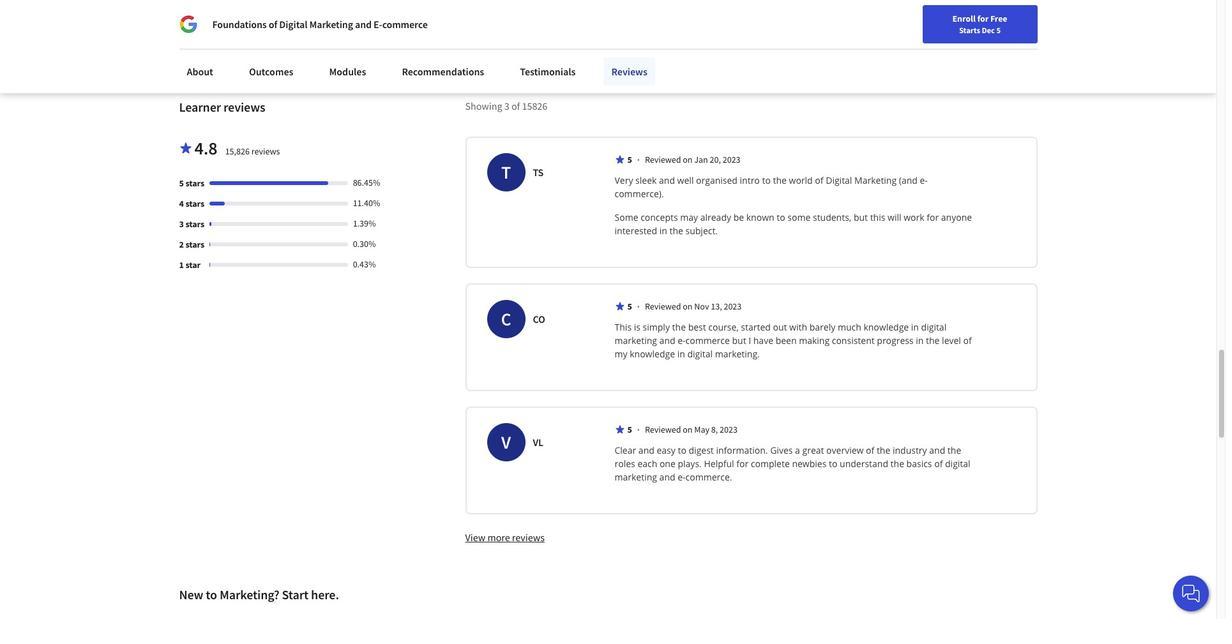Task type: describe. For each thing, give the bounding box(es) containing it.
t
[[501, 161, 511, 184]]

plays.
[[678, 458, 702, 470]]

this is simply the best course, started out with barely much knowledge in digital marketing and e-commerce but i have been making consistent progress in the level of my knowledge in digital marketing.
[[615, 322, 974, 360]]

showing 3 of 15826
[[465, 100, 548, 113]]

reviewed for t
[[645, 154, 681, 166]]

outcomes link
[[241, 57, 301, 86]]

for inside some concepts may already be known to some students, but this will work for anyone interested in the subject.
[[927, 212, 939, 224]]

view more reviews
[[465, 532, 545, 544]]

marketing inside clear and easy to digest information. gives a great overview of the industry and the roles each one plays. helpful for complete newbies to understand the basics of digital marketing and e-commerce.
[[615, 472, 657, 484]]

clear
[[615, 445, 636, 457]]

well
[[677, 175, 694, 187]]

but inside some concepts may already be known to some students, but this will work for anyone interested in the subject.
[[854, 212, 868, 224]]

helpful
[[704, 458, 734, 470]]

one
[[660, 458, 676, 470]]

5 for v
[[628, 424, 632, 436]]

english
[[972, 14, 1003, 27]]

11.40%
[[353, 198, 380, 209]]

very
[[615, 175, 633, 187]]

1 vertical spatial 3
[[179, 219, 184, 230]]

and inside very sleek and well organised intro to the world of digital marketing (and e- commerce).
[[659, 175, 675, 187]]

c
[[501, 308, 511, 331]]

the up understand
[[877, 445, 891, 457]]

reviewed on may 8, 2023
[[645, 424, 738, 436]]

in up progress
[[911, 322, 919, 334]]

already
[[701, 212, 731, 224]]

2 vertical spatial reviews
[[512, 532, 545, 544]]

very sleek and well organised intro to the world of digital marketing (and e- commerce).
[[615, 175, 928, 200]]

stars for 3 stars
[[186, 219, 204, 230]]

foundations
[[212, 18, 267, 31]]

reviews for 15,826 reviews
[[251, 146, 280, 157]]

2023 for t
[[723, 154, 741, 166]]

consistent
[[832, 335, 875, 347]]

e-
[[374, 18, 382, 31]]

some concepts may already be known to some students, but this will work for anyone interested in the subject.
[[615, 212, 975, 237]]

shopping cart: 1 item image
[[918, 10, 942, 30]]

level
[[942, 335, 961, 347]]

progress
[[877, 335, 914, 347]]

co
[[533, 313, 545, 326]]

gives
[[770, 445, 793, 457]]

reviewed on nov 13, 2023
[[645, 301, 742, 313]]

modules link
[[322, 57, 374, 86]]

modules
[[329, 65, 366, 78]]

3 stars
[[179, 219, 204, 230]]

roles
[[615, 458, 635, 470]]

dec
[[982, 25, 995, 35]]

world
[[789, 175, 813, 187]]

1 star
[[179, 260, 201, 271]]

2 stars
[[179, 239, 204, 251]]

and left the "e-"
[[355, 18, 372, 31]]

stars for 2 stars
[[186, 239, 204, 251]]

digital inside clear and easy to digest information. gives a great overview of the industry and the roles each one plays. helpful for complete newbies to understand the basics of digital marketing and e-commerce.
[[945, 458, 971, 470]]

(and
[[899, 175, 918, 187]]

the inside very sleek and well organised intro to the world of digital marketing (and e- commerce).
[[773, 175, 787, 187]]

about
[[187, 65, 213, 78]]

in right progress
[[916, 335, 924, 347]]

work
[[904, 212, 925, 224]]

with
[[790, 322, 807, 334]]

2023 for v
[[720, 424, 738, 436]]

5 inside enroll for free starts dec 5
[[997, 25, 1001, 35]]

google image
[[179, 15, 197, 33]]

english button
[[949, 0, 1026, 42]]

and up each
[[639, 445, 655, 457]]

0 vertical spatial 3
[[504, 100, 510, 113]]

e- inside clear and easy to digest information. gives a great overview of the industry and the roles each one plays. helpful for complete newbies to understand the basics of digital marketing and e-commerce.
[[678, 472, 686, 484]]

5 up the 4 at the top
[[179, 178, 184, 189]]

reviews
[[612, 65, 648, 78]]

the inside some concepts may already be known to some students, but this will work for anyone interested in the subject.
[[670, 225, 683, 237]]

outcomes
[[249, 65, 293, 78]]

sleek
[[636, 175, 657, 187]]

enroll
[[953, 13, 976, 24]]

of right basics
[[935, 458, 943, 470]]

making
[[799, 335, 830, 347]]

the left level
[[926, 335, 940, 347]]

students,
[[813, 212, 852, 224]]

each
[[638, 458, 657, 470]]

e- inside 'this is simply the best course, started out with barely much knowledge in digital marketing and e-commerce but i have been making consistent progress in the level of my knowledge in digital marketing.'
[[678, 335, 686, 347]]

learner reviews
[[179, 99, 265, 115]]

reviewed for v
[[645, 424, 681, 436]]

15826
[[522, 100, 548, 113]]

5 for c
[[628, 301, 632, 313]]

marketing.
[[715, 348, 760, 360]]

to up plays. at the bottom right
[[678, 445, 687, 457]]

the right industry
[[948, 445, 962, 457]]

is
[[634, 322, 641, 334]]

information.
[[716, 445, 768, 457]]

reviews for learner reviews
[[224, 99, 265, 115]]

barely
[[810, 322, 836, 334]]

some
[[615, 212, 638, 224]]

on for c
[[683, 301, 693, 313]]

1 horizontal spatial knowledge
[[864, 322, 909, 334]]

digest
[[689, 445, 714, 457]]

starts
[[959, 25, 981, 35]]

reviewed for c
[[645, 301, 681, 313]]

reviews link
[[604, 57, 655, 86]]

but inside 'this is simply the best course, started out with barely much knowledge in digital marketing and e-commerce but i have been making consistent progress in the level of my knowledge in digital marketing.'
[[732, 335, 746, 347]]

0 vertical spatial commerce
[[382, 18, 428, 31]]

my
[[615, 348, 628, 360]]

and down the 'one'
[[660, 472, 676, 484]]

commerce).
[[615, 188, 664, 200]]

1 vertical spatial digital
[[688, 348, 713, 360]]

industry
[[893, 445, 927, 457]]

organised
[[696, 175, 738, 187]]

4
[[179, 198, 184, 210]]

easy
[[657, 445, 676, 457]]

much
[[838, 322, 862, 334]]



Task type: vqa. For each thing, say whether or not it's contained in the screenshot.
region
no



Task type: locate. For each thing, give the bounding box(es) containing it.
in down concepts
[[660, 225, 667, 237]]

star
[[186, 260, 201, 271]]

and
[[355, 18, 372, 31], [659, 175, 675, 187], [660, 335, 676, 347], [639, 445, 655, 457], [930, 445, 946, 457], [660, 472, 676, 484]]

anyone
[[941, 212, 972, 224]]

interested
[[615, 225, 657, 237]]

2 vertical spatial for
[[737, 458, 749, 470]]

marketing inside very sleek and well organised intro to the world of digital marketing (and e- commerce).
[[855, 175, 897, 187]]

a
[[795, 445, 800, 457]]

2 on from the top
[[683, 301, 693, 313]]

0 vertical spatial knowledge
[[864, 322, 909, 334]]

and inside 'this is simply the best course, started out with barely much knowledge in digital marketing and e-commerce but i have been making consistent progress in the level of my knowledge in digital marketing.'
[[660, 335, 676, 347]]

stars for 5 stars
[[186, 178, 204, 189]]

of left 15826
[[512, 100, 520, 113]]

0 vertical spatial but
[[854, 212, 868, 224]]

on for t
[[683, 154, 693, 166]]

5 up very
[[628, 154, 632, 166]]

reviewed on jan 20, 2023
[[645, 154, 741, 166]]

1 horizontal spatial but
[[854, 212, 868, 224]]

free
[[991, 13, 1008, 24]]

2023 right 13,
[[724, 301, 742, 313]]

1.39%
[[353, 218, 376, 230]]

i
[[749, 335, 751, 347]]

to down the overview
[[829, 458, 838, 470]]

20,
[[710, 154, 721, 166]]

1 vertical spatial 2023
[[724, 301, 742, 313]]

e- down reviewed on nov 13, 2023
[[678, 335, 686, 347]]

None search field
[[182, 8, 489, 34]]

the down may
[[670, 225, 683, 237]]

basics
[[907, 458, 932, 470]]

simply
[[643, 322, 670, 334]]

to
[[762, 175, 771, 187], [777, 212, 785, 224], [678, 445, 687, 457], [829, 458, 838, 470], [206, 587, 217, 603]]

0.43%
[[353, 259, 376, 270]]

to right new
[[206, 587, 217, 603]]

1 vertical spatial for
[[927, 212, 939, 224]]

1 reviewed from the top
[[645, 154, 681, 166]]

1 on from the top
[[683, 154, 693, 166]]

reviewed
[[645, 154, 681, 166], [645, 301, 681, 313], [645, 424, 681, 436]]

complete
[[751, 458, 790, 470]]

and left well
[[659, 175, 675, 187]]

2 vertical spatial 2023
[[720, 424, 738, 436]]

in down reviewed on nov 13, 2023
[[678, 348, 685, 360]]

0 horizontal spatial for
[[737, 458, 749, 470]]

2 reviewed from the top
[[645, 301, 681, 313]]

this
[[870, 212, 886, 224]]

reviewed up the easy
[[645, 424, 681, 436]]

0 vertical spatial reviewed
[[645, 154, 681, 166]]

2 horizontal spatial for
[[978, 13, 989, 24]]

0 horizontal spatial digital
[[279, 18, 308, 31]]

vl
[[533, 437, 544, 449]]

in
[[660, 225, 667, 237], [911, 322, 919, 334], [916, 335, 924, 347], [678, 348, 685, 360]]

about link
[[179, 57, 221, 86]]

here.
[[311, 587, 339, 603]]

1 vertical spatial digital
[[826, 175, 852, 187]]

1 horizontal spatial for
[[927, 212, 939, 224]]

testimonials
[[520, 65, 576, 78]]

digital up level
[[921, 322, 947, 334]]

view more reviews link
[[465, 531, 545, 545]]

reviews right 15,826
[[251, 146, 280, 157]]

0 vertical spatial marketing
[[309, 18, 353, 31]]

knowledge
[[864, 322, 909, 334], [630, 348, 675, 360]]

the down industry
[[891, 458, 905, 470]]

foundations of digital marketing and e-commerce
[[212, 18, 428, 31]]

0 horizontal spatial marketing
[[309, 18, 353, 31]]

0 vertical spatial marketing
[[615, 335, 657, 347]]

1 vertical spatial e-
[[678, 335, 686, 347]]

1 vertical spatial commerce
[[686, 335, 730, 347]]

2 vertical spatial digital
[[945, 458, 971, 470]]

more
[[488, 532, 510, 544]]

commerce down best
[[686, 335, 730, 347]]

0 vertical spatial 2023
[[723, 154, 741, 166]]

3 right showing
[[504, 100, 510, 113]]

and up basics
[[930, 445, 946, 457]]

recommendations link
[[394, 57, 492, 86]]

2 stars from the top
[[186, 198, 204, 210]]

intro
[[740, 175, 760, 187]]

0 vertical spatial digital
[[921, 322, 947, 334]]

3 down the 4 at the top
[[179, 219, 184, 230]]

best
[[688, 322, 706, 334]]

the
[[773, 175, 787, 187], [670, 225, 683, 237], [672, 322, 686, 334], [926, 335, 940, 347], [877, 445, 891, 457], [948, 445, 962, 457], [891, 458, 905, 470]]

marketing left the "e-"
[[309, 18, 353, 31]]

on for v
[[683, 424, 693, 436]]

2023 for c
[[724, 301, 742, 313]]

0 horizontal spatial commerce
[[382, 18, 428, 31]]

of up understand
[[866, 445, 875, 457]]

4 stars
[[179, 198, 204, 210]]

in inside some concepts may already be known to some students, but this will work for anyone interested in the subject.
[[660, 225, 667, 237]]

knowledge up progress
[[864, 322, 909, 334]]

of right level
[[964, 335, 972, 347]]

2 vertical spatial on
[[683, 424, 693, 436]]

start
[[282, 587, 309, 603]]

testimonials link
[[512, 57, 583, 86]]

3 reviewed from the top
[[645, 424, 681, 436]]

5 up clear
[[628, 424, 632, 436]]

stars right 2
[[186, 239, 204, 251]]

view
[[465, 532, 486, 544]]

2 vertical spatial e-
[[678, 472, 686, 484]]

5 right the dec
[[997, 25, 1001, 35]]

0 vertical spatial digital
[[279, 18, 308, 31]]

the left world
[[773, 175, 787, 187]]

reviewed up the simply
[[645, 301, 681, 313]]

marketing
[[615, 335, 657, 347], [615, 472, 657, 484]]

recommendations
[[402, 65, 484, 78]]

5 for t
[[628, 154, 632, 166]]

learner
[[179, 99, 221, 115]]

stars right the 4 at the top
[[186, 198, 204, 210]]

0 vertical spatial for
[[978, 13, 989, 24]]

digital up students,
[[826, 175, 852, 187]]

be
[[734, 212, 744, 224]]

but left this
[[854, 212, 868, 224]]

of right the foundations
[[269, 18, 277, 31]]

on left nov
[[683, 301, 693, 313]]

new to marketing? start here.
[[179, 587, 339, 603]]

commerce inside 'this is simply the best course, started out with barely much knowledge in digital marketing and e-commerce but i have been making consistent progress in the level of my knowledge in digital marketing.'
[[686, 335, 730, 347]]

marketing down is
[[615, 335, 657, 347]]

of inside 'this is simply the best course, started out with barely much knowledge in digital marketing and e-commerce but i have been making consistent progress in the level of my knowledge in digital marketing.'
[[964, 335, 972, 347]]

on left jan
[[683, 154, 693, 166]]

commerce up the recommendations link on the top left of the page
[[382, 18, 428, 31]]

2023 right 8,
[[720, 424, 738, 436]]

digital inside very sleek and well organised intro to the world of digital marketing (and e- commerce).
[[826, 175, 852, 187]]

jan
[[695, 154, 708, 166]]

out
[[773, 322, 787, 334]]

marketing inside 'this is simply the best course, started out with barely much knowledge in digital marketing and e-commerce but i have been making consistent progress in the level of my knowledge in digital marketing.'
[[615, 335, 657, 347]]

e-
[[920, 175, 928, 187], [678, 335, 686, 347], [678, 472, 686, 484]]

e- down plays. at the bottom right
[[678, 472, 686, 484]]

5 stars
[[179, 178, 204, 189]]

digital down best
[[688, 348, 713, 360]]

understand
[[840, 458, 889, 470]]

8,
[[712, 424, 718, 436]]

0 horizontal spatial but
[[732, 335, 746, 347]]

showing
[[465, 100, 502, 113]]

marketing left (and
[[855, 175, 897, 187]]

for right work
[[927, 212, 939, 224]]

to inside very sleek and well organised intro to the world of digital marketing (and e- commerce).
[[762, 175, 771, 187]]

0 vertical spatial on
[[683, 154, 693, 166]]

5 up this
[[628, 301, 632, 313]]

3 stars from the top
[[186, 219, 204, 230]]

the left best
[[672, 322, 686, 334]]

of right world
[[815, 175, 824, 187]]

known
[[747, 212, 775, 224]]

2023 right 20,
[[723, 154, 741, 166]]

2
[[179, 239, 184, 251]]

will
[[888, 212, 902, 224]]

0 vertical spatial reviews
[[224, 99, 265, 115]]

e- inside very sleek and well organised intro to the world of digital marketing (and e- commerce).
[[920, 175, 928, 187]]

and down the simply
[[660, 335, 676, 347]]

newbies
[[792, 458, 827, 470]]

marketing?
[[220, 587, 280, 603]]

course,
[[709, 322, 739, 334]]

reviews right learner
[[224, 99, 265, 115]]

1 stars from the top
[[186, 178, 204, 189]]

concepts
[[641, 212, 678, 224]]

overview
[[827, 445, 864, 457]]

1 vertical spatial reviewed
[[645, 301, 681, 313]]

digital right basics
[[945, 458, 971, 470]]

subject.
[[686, 225, 718, 237]]

1 vertical spatial knowledge
[[630, 348, 675, 360]]

on left may
[[683, 424, 693, 436]]

1
[[179, 260, 184, 271]]

of inside very sleek and well organised intro to the world of digital marketing (and e- commerce).
[[815, 175, 824, 187]]

1 marketing from the top
[[615, 335, 657, 347]]

1 vertical spatial on
[[683, 301, 693, 313]]

commerce.
[[686, 472, 732, 484]]

stars down 4 stars
[[186, 219, 204, 230]]

v
[[501, 431, 511, 454]]

chat with us image
[[1181, 584, 1202, 604]]

started
[[741, 322, 771, 334]]

digital up the outcomes
[[279, 18, 308, 31]]

great
[[803, 445, 824, 457]]

marketing down 'roles' at bottom
[[615, 472, 657, 484]]

3
[[504, 100, 510, 113], [179, 219, 184, 230]]

stars up 4 stars
[[186, 178, 204, 189]]

for down the information.
[[737, 458, 749, 470]]

1 vertical spatial but
[[732, 335, 746, 347]]

this
[[615, 322, 632, 334]]

1 horizontal spatial commerce
[[686, 335, 730, 347]]

for
[[978, 13, 989, 24], [927, 212, 939, 224], [737, 458, 749, 470]]

reviewed up sleek
[[645, 154, 681, 166]]

1 horizontal spatial 3
[[504, 100, 510, 113]]

1 vertical spatial marketing
[[855, 175, 897, 187]]

but left i
[[732, 335, 746, 347]]

reviews right more
[[512, 532, 545, 544]]

1 horizontal spatial digital
[[826, 175, 852, 187]]

knowledge down the simply
[[630, 348, 675, 360]]

4 stars from the top
[[186, 239, 204, 251]]

1 vertical spatial marketing
[[615, 472, 657, 484]]

nov
[[695, 301, 709, 313]]

3 on from the top
[[683, 424, 693, 436]]

to left some
[[777, 212, 785, 224]]

0 horizontal spatial 3
[[179, 219, 184, 230]]

0 horizontal spatial knowledge
[[630, 348, 675, 360]]

86.45%
[[353, 177, 380, 189]]

for inside clear and easy to digest information. gives a great overview of the industry and the roles each one plays. helpful for complete newbies to understand the basics of digital marketing and e-commerce.
[[737, 458, 749, 470]]

1 vertical spatial reviews
[[251, 146, 280, 157]]

to inside some concepts may already be known to some students, but this will work for anyone interested in the subject.
[[777, 212, 785, 224]]

0 vertical spatial e-
[[920, 175, 928, 187]]

15,826
[[225, 146, 250, 157]]

1 horizontal spatial marketing
[[855, 175, 897, 187]]

for up the dec
[[978, 13, 989, 24]]

for inside enroll for free starts dec 5
[[978, 13, 989, 24]]

stars for 4 stars
[[186, 198, 204, 210]]

2 vertical spatial reviewed
[[645, 424, 681, 436]]

been
[[776, 335, 797, 347]]

2 marketing from the top
[[615, 472, 657, 484]]

may
[[680, 212, 698, 224]]

15,826 reviews
[[225, 146, 280, 157]]

to right intro
[[762, 175, 771, 187]]

enroll for free starts dec 5
[[953, 13, 1008, 35]]

e- right (and
[[920, 175, 928, 187]]

may
[[695, 424, 710, 436]]

clear and easy to digest information. gives a great overview of the industry and the roles each one plays. helpful for complete newbies to understand the basics of digital marketing and e-commerce.
[[615, 445, 973, 484]]



